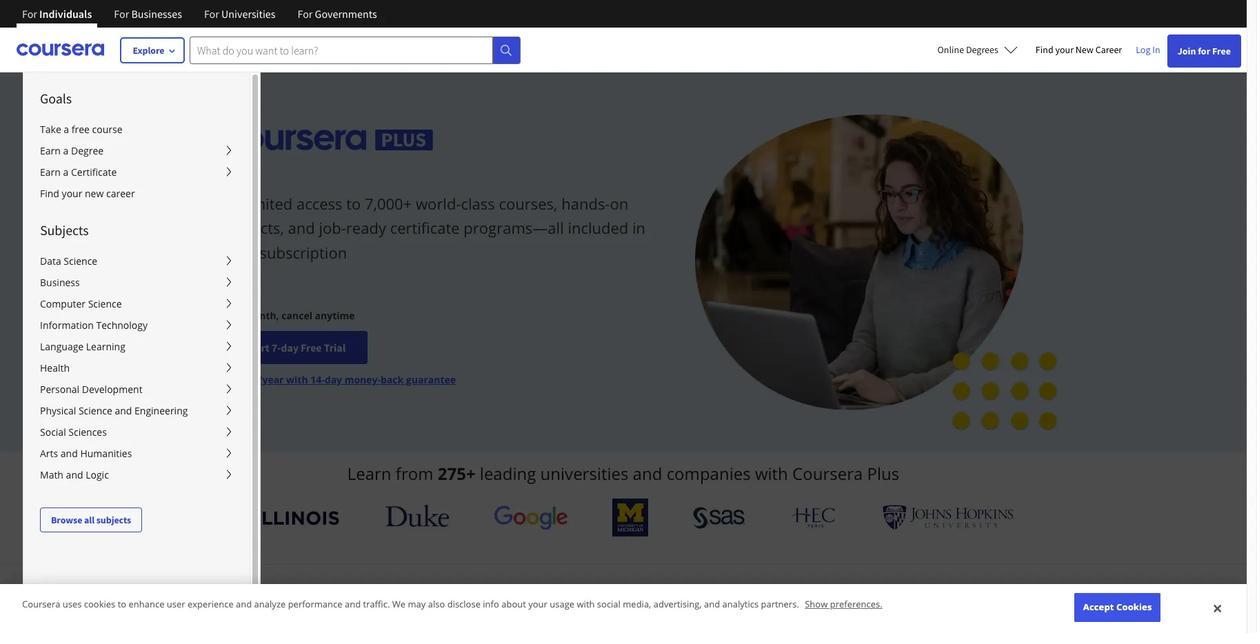 Task type: vqa. For each thing, say whether or not it's contained in the screenshot.
The to the left
no



Task type: describe. For each thing, give the bounding box(es) containing it.
degrees
[[966, 43, 999, 56]]

7-
[[272, 341, 281, 355]]

unlimited access to 7,000+ world-class courses, hands-on projects, and job-ready certificate programs—all included in your subscription
[[223, 193, 646, 262]]

in
[[632, 218, 646, 238]]

google image
[[494, 505, 568, 530]]

show preferences. link
[[805, 598, 883, 611]]

new
[[85, 187, 104, 200]]

on
[[610, 193, 628, 214]]

your inside unlimited access to 7,000+ world-class courses, hands-on projects, and job-ready certificate programs—all included in your subscription
[[223, 242, 256, 262]]

language
[[40, 340, 84, 353]]

find your new career link
[[1029, 41, 1129, 59]]

data science button
[[23, 250, 250, 272]]

experience
[[188, 598, 234, 611]]

for individuals
[[22, 7, 92, 21]]

science for data
[[64, 254, 97, 268]]

plus
[[867, 462, 899, 485]]

day inside button
[[281, 341, 299, 355]]

science for physical
[[79, 404, 112, 417]]

information technology
[[40, 319, 148, 332]]

uses
[[63, 598, 82, 611]]

0 horizontal spatial with
[[286, 373, 308, 386]]

and left analyze
[[236, 598, 252, 611]]

programs—all
[[464, 218, 564, 238]]

2 horizontal spatial with
[[755, 462, 788, 485]]

start 7-day free trial
[[246, 341, 346, 355]]

online degrees
[[938, 43, 999, 56]]

subjects
[[96, 514, 131, 526]]

find for find your new career
[[40, 187, 59, 200]]

information
[[40, 319, 94, 332]]

cookies
[[84, 598, 115, 611]]

browse
[[51, 514, 82, 526]]

companies
[[667, 462, 751, 485]]

development
[[82, 383, 142, 396]]

log in link
[[1129, 41, 1167, 58]]

preferences.
[[830, 598, 883, 611]]

we
[[392, 598, 406, 611]]

personal development
[[40, 383, 142, 396]]

arts and humanities button
[[23, 443, 250, 464]]

personal development button
[[23, 379, 250, 400]]

to inside unlimited access to 7,000+ world-class courses, hands-on projects, and job-ready certificate programs—all included in your subscription
[[346, 193, 361, 214]]

world-
[[416, 193, 461, 214]]

free inside start 7-day free trial button
[[301, 341, 322, 355]]

hec paris image
[[790, 503, 838, 532]]

arts
[[40, 447, 58, 460]]

and left analytics
[[704, 598, 720, 611]]

join for free
[[1178, 45, 1231, 57]]

included
[[568, 218, 629, 238]]

courses,
[[499, 193, 558, 214]]

physical science and engineering
[[40, 404, 188, 417]]

sas image
[[693, 507, 745, 529]]

or $399 /year with 14-day money-back guarantee
[[223, 373, 456, 386]]

goals
[[40, 90, 72, 107]]

money-
[[345, 373, 381, 386]]

certificate
[[71, 166, 117, 179]]

science for computer
[[88, 297, 122, 310]]

back
[[381, 373, 404, 386]]

business
[[40, 276, 80, 289]]

explore
[[133, 44, 164, 57]]

advertising,
[[654, 598, 702, 611]]

computer
[[40, 297, 86, 310]]

find your new career
[[1036, 43, 1122, 56]]

cookies
[[1117, 601, 1152, 613]]

universities
[[221, 7, 276, 21]]

traffic.
[[363, 598, 390, 611]]

a for degree
[[63, 144, 68, 157]]

hands-
[[561, 193, 610, 214]]

social
[[40, 426, 66, 439]]

personal
[[40, 383, 79, 396]]

show
[[805, 598, 828, 611]]

accept cookies button
[[1075, 593, 1161, 622]]

governments
[[315, 7, 377, 21]]

and inside unlimited access to 7,000+ world-class courses, hands-on projects, and job-ready certificate programs—all included in your subscription
[[288, 218, 315, 238]]

for for individuals
[[22, 7, 37, 21]]

also
[[428, 598, 445, 611]]

class
[[461, 193, 495, 214]]

free inside join for free link
[[1212, 45, 1231, 57]]

accept
[[1083, 601, 1114, 613]]

humanities
[[80, 447, 132, 460]]

physical
[[40, 404, 76, 417]]

earn a certificate
[[40, 166, 117, 179]]

user
[[167, 598, 185, 611]]

johns hopkins university image
[[883, 505, 1014, 530]]

math
[[40, 468, 63, 481]]

health
[[40, 361, 70, 374]]

/year
[[258, 373, 284, 386]]

online
[[938, 43, 964, 56]]

1 vertical spatial day
[[325, 373, 342, 386]]

your left the 'new'
[[1055, 43, 1074, 56]]

math and logic button
[[23, 464, 250, 486]]

course
[[92, 123, 122, 136]]

accept cookies
[[1083, 601, 1152, 613]]

all
[[84, 514, 95, 526]]

explore menu element
[[23, 72, 250, 532]]

join
[[1178, 45, 1196, 57]]

data
[[40, 254, 61, 268]]

What do you want to learn? text field
[[190, 36, 493, 64]]



Task type: locate. For each thing, give the bounding box(es) containing it.
1 vertical spatial science
[[88, 297, 122, 310]]

275+
[[438, 462, 476, 485]]

3 for from the left
[[204, 7, 219, 21]]

1 vertical spatial coursera
[[22, 598, 60, 611]]

your
[[1055, 43, 1074, 56], [62, 187, 82, 200], [223, 242, 256, 262], [528, 598, 548, 611]]

for universities
[[204, 7, 276, 21]]

find your new career link
[[23, 183, 250, 204]]

explore button
[[121, 38, 184, 63]]

1 vertical spatial with
[[755, 462, 788, 485]]

browse all subjects button
[[40, 508, 142, 532]]

day down "$59 /month, cancel anytime"
[[281, 341, 299, 355]]

or
[[223, 373, 234, 386]]

coursera left uses
[[22, 598, 60, 611]]

for left individuals
[[22, 7, 37, 21]]

start 7-day free trial button
[[223, 331, 368, 364]]

find
[[1036, 43, 1054, 56], [40, 187, 59, 200]]

a
[[64, 123, 69, 136], [63, 144, 68, 157], [63, 166, 68, 179]]

menu item
[[259, 72, 908, 633]]

to up ready on the top of the page
[[346, 193, 361, 214]]

banner navigation
[[11, 0, 388, 38]]

your down projects,
[[223, 242, 256, 262]]

anytime
[[315, 309, 355, 322]]

2 for from the left
[[114, 7, 129, 21]]

language learning button
[[23, 336, 250, 357]]

businesses
[[131, 7, 182, 21]]

a left free
[[64, 123, 69, 136]]

and left traffic.
[[345, 598, 361, 611]]

physical science and engineering button
[[23, 400, 250, 421]]

a for certificate
[[63, 166, 68, 179]]

your right the about
[[528, 598, 548, 611]]

university of michigan image
[[613, 499, 648, 537]]

earn a degree button
[[23, 140, 250, 161]]

free right for
[[1212, 45, 1231, 57]]

with left the social at bottom
[[577, 598, 595, 611]]

find down earn a certificate
[[40, 187, 59, 200]]

to
[[346, 193, 361, 214], [118, 598, 126, 611]]

about
[[502, 598, 526, 611]]

find left the 'new'
[[1036, 43, 1054, 56]]

projects,
[[223, 218, 284, 238]]

technology
[[96, 319, 148, 332]]

find for find your new career
[[1036, 43, 1054, 56]]

group
[[23, 72, 908, 633]]

0 vertical spatial coursera
[[792, 462, 863, 485]]

1 vertical spatial to
[[118, 598, 126, 611]]

with right companies
[[755, 462, 788, 485]]

for left universities
[[204, 7, 219, 21]]

disclose
[[447, 598, 481, 611]]

0 vertical spatial a
[[64, 123, 69, 136]]

0 vertical spatial day
[[281, 341, 299, 355]]

coursera
[[792, 462, 863, 485], [22, 598, 60, 611]]

for left governments
[[298, 7, 313, 21]]

0 horizontal spatial find
[[40, 187, 59, 200]]

1 earn from the top
[[40, 144, 61, 157]]

and up subscription
[[288, 218, 315, 238]]

and up university of michigan image
[[633, 462, 662, 485]]

your inside explore menu element
[[62, 187, 82, 200]]

find inside explore menu element
[[40, 187, 59, 200]]

may
[[408, 598, 426, 611]]

2 earn from the top
[[40, 166, 61, 179]]

learn
[[347, 462, 391, 485]]

and down development
[[115, 404, 132, 417]]

free
[[1212, 45, 1231, 57], [301, 341, 322, 355]]

1 for from the left
[[22, 7, 37, 21]]

earn down take on the left top of page
[[40, 144, 61, 157]]

science inside dropdown button
[[79, 404, 112, 417]]

with left the 14-
[[286, 373, 308, 386]]

your left new
[[62, 187, 82, 200]]

0 vertical spatial science
[[64, 254, 97, 268]]

None search field
[[190, 36, 521, 64]]

usage
[[550, 598, 575, 611]]

performance
[[288, 598, 342, 611]]

subscription
[[260, 242, 347, 262]]

access
[[297, 193, 342, 214]]

new
[[1076, 43, 1094, 56]]

day
[[281, 341, 299, 355], [325, 373, 342, 386]]

media,
[[623, 598, 651, 611]]

1 vertical spatial earn
[[40, 166, 61, 179]]

for for governments
[[298, 7, 313, 21]]

join for free link
[[1167, 34, 1241, 68]]

1 horizontal spatial free
[[1212, 45, 1231, 57]]

1 horizontal spatial with
[[577, 598, 595, 611]]

0 vertical spatial earn
[[40, 144, 61, 157]]

earn for earn a certificate
[[40, 166, 61, 179]]

earn down the earn a degree
[[40, 166, 61, 179]]

2 vertical spatial with
[[577, 598, 595, 611]]

science down personal development
[[79, 404, 112, 417]]

0 vertical spatial free
[[1212, 45, 1231, 57]]

coursera image
[[17, 39, 104, 61]]

0 vertical spatial find
[[1036, 43, 1054, 56]]

1 horizontal spatial to
[[346, 193, 361, 214]]

1 horizontal spatial find
[[1036, 43, 1054, 56]]

for for universities
[[204, 7, 219, 21]]

earn for earn a degree
[[40, 144, 61, 157]]

and left logic
[[66, 468, 83, 481]]

science up information technology
[[88, 297, 122, 310]]

in
[[1153, 43, 1160, 56]]

for
[[22, 7, 37, 21], [114, 7, 129, 21], [204, 7, 219, 21], [298, 7, 313, 21]]

degree
[[71, 144, 104, 157]]

earn inside earn a certificate popup button
[[40, 166, 61, 179]]

$59
[[223, 309, 240, 322]]

0 vertical spatial with
[[286, 373, 308, 386]]

earn inside earn a degree popup button
[[40, 144, 61, 157]]

0 vertical spatial to
[[346, 193, 361, 214]]

coursera plus image
[[223, 129, 433, 150]]

coursera up the hec paris "image"
[[792, 462, 863, 485]]

1 vertical spatial free
[[301, 341, 322, 355]]

and inside dropdown button
[[115, 404, 132, 417]]

1 vertical spatial find
[[40, 187, 59, 200]]

log in
[[1136, 43, 1160, 56]]

4 for from the left
[[298, 7, 313, 21]]

partners.
[[761, 598, 799, 611]]

coursera uses cookies to enhance user experience and analyze performance and traffic. we may also disclose info about your usage with social media, advertising, and analytics partners. show preferences.
[[22, 598, 883, 611]]

group containing goals
[[23, 72, 908, 633]]

0 horizontal spatial free
[[301, 341, 322, 355]]

and right arts
[[61, 447, 78, 460]]

unlimited
[[223, 193, 293, 214]]

2 vertical spatial science
[[79, 404, 112, 417]]

information technology button
[[23, 314, 250, 336]]

computer science
[[40, 297, 122, 310]]

1 horizontal spatial day
[[325, 373, 342, 386]]

take a free course
[[40, 123, 122, 136]]

sciences
[[68, 426, 107, 439]]

universities
[[540, 462, 629, 485]]

science up business
[[64, 254, 97, 268]]

free left trial
[[301, 341, 322, 355]]

guarantee
[[406, 373, 456, 386]]

cancel
[[282, 309, 312, 322]]

university of illinois at urbana-champaign image
[[233, 507, 341, 529]]

health button
[[23, 357, 250, 379]]

social
[[597, 598, 621, 611]]

1 horizontal spatial coursera
[[792, 462, 863, 485]]

learning
[[86, 340, 125, 353]]

info
[[483, 598, 499, 611]]

start
[[246, 341, 269, 355]]

take a free course link
[[23, 119, 250, 140]]

7,000+
[[365, 193, 412, 214]]

a down the earn a degree
[[63, 166, 68, 179]]

arts and humanities
[[40, 447, 132, 460]]

analytics
[[722, 598, 759, 611]]

2 vertical spatial a
[[63, 166, 68, 179]]

for for businesses
[[114, 7, 129, 21]]

social sciences button
[[23, 421, 250, 443]]

individuals
[[39, 7, 92, 21]]

earn a degree
[[40, 144, 104, 157]]

$399
[[236, 373, 258, 386]]

for left businesses
[[114, 7, 129, 21]]

a for free
[[64, 123, 69, 136]]

0 horizontal spatial to
[[118, 598, 126, 611]]

a left degree
[[63, 144, 68, 157]]

for
[[1198, 45, 1210, 57]]

1 vertical spatial a
[[63, 144, 68, 157]]

career
[[106, 187, 135, 200]]

to right cookies at the bottom of page
[[118, 598, 126, 611]]

14-
[[311, 373, 325, 386]]

logic
[[86, 468, 109, 481]]

engineering
[[134, 404, 188, 417]]

from
[[396, 462, 433, 485]]

duke university image
[[385, 505, 449, 527]]

browse all subjects
[[51, 514, 131, 526]]

0 horizontal spatial coursera
[[22, 598, 60, 611]]

and inside popup button
[[66, 468, 83, 481]]

language learning
[[40, 340, 125, 353]]

for governments
[[298, 7, 377, 21]]

ready
[[346, 218, 386, 238]]

day left money-
[[325, 373, 342, 386]]

earn
[[40, 144, 61, 157], [40, 166, 61, 179]]

0 horizontal spatial day
[[281, 341, 299, 355]]

and inside dropdown button
[[61, 447, 78, 460]]



